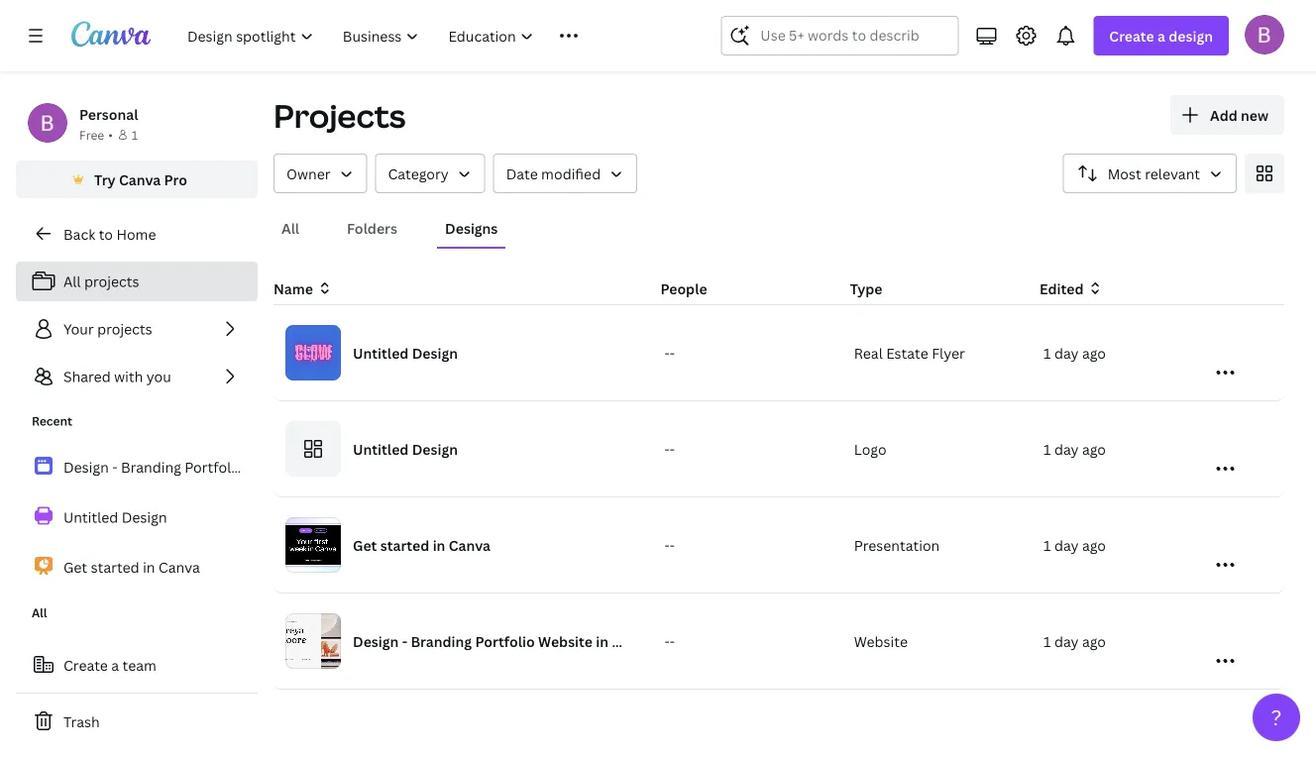 Task type: describe. For each thing, give the bounding box(es) containing it.
design for logo
[[412, 440, 458, 459]]

estate
[[887, 344, 929, 362]]

relevant
[[1146, 164, 1201, 183]]

day for website
[[1055, 632, 1079, 651]]

category
[[388, 164, 449, 183]]

1 day ago for website
[[1044, 632, 1107, 651]]

1 horizontal spatial in
[[433, 536, 446, 555]]

Date modified button
[[494, 154, 638, 193]]

Owner button
[[274, 154, 367, 193]]

free
[[79, 126, 104, 143]]

add new
[[1211, 106, 1269, 124]]

your
[[63, 320, 94, 339]]

real
[[855, 344, 883, 362]]

folders button
[[339, 209, 406, 247]]

ago for website
[[1083, 632, 1107, 651]]

create a team button
[[16, 646, 258, 685]]

try canva pro button
[[16, 161, 258, 198]]

shared with you
[[63, 367, 171, 386]]

recent
[[32, 413, 72, 429]]

create for create a team
[[63, 656, 108, 675]]

create a design
[[1110, 26, 1214, 45]]

edited button
[[1040, 278, 1214, 299]]

all projects link
[[16, 262, 258, 301]]

2 vertical spatial untitled design
[[63, 508, 167, 527]]

free •
[[79, 126, 113, 143]]

untitled for logo
[[353, 440, 409, 459]]

home
[[116, 225, 156, 243]]

folders
[[347, 219, 398, 238]]

2 vertical spatial untitled
[[63, 508, 118, 527]]

most relevant
[[1108, 164, 1201, 183]]

all projects
[[63, 272, 139, 291]]

get started in canva link
[[16, 546, 258, 589]]

canva inside button
[[119, 170, 161, 189]]

-- for website
[[665, 632, 675, 651]]

list containing untitled design
[[16, 446, 258, 589]]

-- for real estate flyer
[[665, 344, 675, 362]]

trash
[[63, 713, 100, 731]]

type
[[851, 279, 883, 298]]

get inside "link"
[[63, 558, 87, 577]]

2 vertical spatial design
[[122, 508, 167, 527]]

started inside "link"
[[91, 558, 139, 577]]

1 for presentation
[[1044, 536, 1052, 555]]

in inside "link"
[[143, 558, 155, 577]]

ago for logo
[[1083, 440, 1107, 459]]

back to home
[[63, 225, 156, 243]]

design
[[1170, 26, 1214, 45]]

canva inside "link"
[[159, 558, 200, 577]]

? button
[[1254, 694, 1301, 742]]

shared
[[63, 367, 111, 386]]

untitled design for real estate flyer
[[353, 344, 458, 362]]

list containing all projects
[[16, 262, 258, 397]]

1 for real estate flyer
[[1044, 344, 1052, 362]]

create a team
[[63, 656, 157, 675]]

new
[[1242, 106, 1269, 124]]

name
[[274, 279, 313, 298]]

Sort by button
[[1064, 154, 1238, 193]]

ago for presentation
[[1083, 536, 1107, 555]]

day for real estate flyer
[[1055, 344, 1079, 362]]

day for logo
[[1055, 440, 1079, 459]]

your projects
[[63, 320, 152, 339]]

trash link
[[16, 702, 258, 742]]

a for design
[[1158, 26, 1166, 45]]

1 vertical spatial canva
[[449, 536, 491, 555]]

try
[[94, 170, 116, 189]]

add
[[1211, 106, 1238, 124]]



Task type: vqa. For each thing, say whether or not it's contained in the screenshot.
the topmost In
yes



Task type: locate. For each thing, give the bounding box(es) containing it.
edited
[[1040, 279, 1084, 298]]

1
[[132, 126, 138, 143], [1044, 344, 1052, 362], [1044, 440, 1052, 459], [1044, 536, 1052, 555], [1044, 632, 1052, 651]]

1 vertical spatial in
[[143, 558, 155, 577]]

1 vertical spatial projects
[[97, 320, 152, 339]]

0 vertical spatial in
[[433, 536, 446, 555]]

0 vertical spatial get
[[353, 536, 377, 555]]

0 horizontal spatial a
[[111, 656, 119, 675]]

projects inside your projects link
[[97, 320, 152, 339]]

name button
[[274, 278, 333, 299]]

all for all projects
[[63, 272, 81, 291]]

your projects link
[[16, 309, 258, 349]]

back
[[63, 225, 95, 243]]

4 day from the top
[[1055, 632, 1079, 651]]

0 horizontal spatial all
[[32, 605, 47, 621]]

all button
[[274, 209, 307, 247]]

all
[[282, 219, 300, 238], [63, 272, 81, 291], [32, 605, 47, 621]]

0 vertical spatial list
[[16, 262, 258, 397]]

1 vertical spatial get started in canva
[[63, 558, 200, 577]]

projects right your
[[97, 320, 152, 339]]

list
[[16, 262, 258, 397], [16, 446, 258, 589]]

-- for presentation
[[665, 536, 675, 555]]

a left design
[[1158, 26, 1166, 45]]

all inside button
[[282, 219, 300, 238]]

0 horizontal spatial get
[[63, 558, 87, 577]]

get started in canva
[[353, 536, 491, 555], [63, 558, 200, 577]]

bob builder image
[[1246, 15, 1285, 54]]

1 horizontal spatial create
[[1110, 26, 1155, 45]]

create for create a design
[[1110, 26, 1155, 45]]

0 vertical spatial projects
[[84, 272, 139, 291]]

date modified
[[506, 164, 601, 183]]

a for team
[[111, 656, 119, 675]]

projects
[[274, 94, 406, 137]]

get
[[353, 536, 377, 555], [63, 558, 87, 577]]

1 vertical spatial started
[[91, 558, 139, 577]]

1 list from the top
[[16, 262, 258, 397]]

1 day ago for real estate flyer
[[1044, 344, 1107, 362]]

a
[[1158, 26, 1166, 45], [111, 656, 119, 675]]

create
[[1110, 26, 1155, 45], [63, 656, 108, 675]]

projects inside all projects link
[[84, 272, 139, 291]]

3 -- from the top
[[665, 536, 675, 555]]

1 1 day ago from the top
[[1044, 344, 1107, 362]]

0 horizontal spatial create
[[63, 656, 108, 675]]

ago
[[1083, 344, 1107, 362], [1083, 440, 1107, 459], [1083, 536, 1107, 555], [1083, 632, 1107, 651]]

3 1 day ago from the top
[[1044, 536, 1107, 555]]

owner
[[287, 164, 331, 183]]

0 vertical spatial get started in canva
[[353, 536, 491, 555]]

back to home link
[[16, 214, 258, 254]]

website
[[855, 632, 908, 651]]

logo
[[855, 440, 887, 459]]

get started in canva inside "link"
[[63, 558, 200, 577]]

1 day ago for presentation
[[1044, 536, 1107, 555]]

try canva pro
[[94, 170, 187, 189]]

0 vertical spatial untitled design
[[353, 344, 458, 362]]

2 1 day ago from the top
[[1044, 440, 1107, 459]]

1 -- from the top
[[665, 344, 675, 362]]

0 vertical spatial create
[[1110, 26, 1155, 45]]

3 ago from the top
[[1083, 536, 1107, 555]]

Category button
[[375, 154, 486, 193]]

0 horizontal spatial started
[[91, 558, 139, 577]]

1 horizontal spatial get started in canva
[[353, 536, 491, 555]]

untitled
[[353, 344, 409, 362], [353, 440, 409, 459], [63, 508, 118, 527]]

1 day from the top
[[1055, 344, 1079, 362]]

Search search field
[[761, 17, 920, 55]]

4 ago from the top
[[1083, 632, 1107, 651]]

designs
[[445, 219, 498, 238]]

you
[[147, 367, 171, 386]]

0 vertical spatial a
[[1158, 26, 1166, 45]]

projects for all projects
[[84, 272, 139, 291]]

2 horizontal spatial all
[[282, 219, 300, 238]]

1 vertical spatial untitled
[[353, 440, 409, 459]]

projects for your projects
[[97, 320, 152, 339]]

modified
[[542, 164, 601, 183]]

a inside create a team button
[[111, 656, 119, 675]]

real estate flyer
[[855, 344, 966, 362]]

1 ago from the top
[[1083, 344, 1107, 362]]

create left design
[[1110, 26, 1155, 45]]

flyer
[[932, 344, 966, 362]]

1 vertical spatial create
[[63, 656, 108, 675]]

in
[[433, 536, 446, 555], [143, 558, 155, 577]]

projects down back to home
[[84, 272, 139, 291]]

1 vertical spatial design
[[412, 440, 458, 459]]

1 vertical spatial untitled design
[[353, 440, 458, 459]]

1 vertical spatial get
[[63, 558, 87, 577]]

add new button
[[1171, 95, 1285, 135]]

1 horizontal spatial get
[[353, 536, 377, 555]]

day
[[1055, 344, 1079, 362], [1055, 440, 1079, 459], [1055, 536, 1079, 555], [1055, 632, 1079, 651]]

--
[[665, 344, 675, 362], [665, 440, 675, 459], [665, 536, 675, 555], [665, 632, 675, 651]]

to
[[99, 225, 113, 243]]

0 vertical spatial design
[[412, 344, 458, 362]]

0 vertical spatial canva
[[119, 170, 161, 189]]

1 vertical spatial a
[[111, 656, 119, 675]]

create inside 'dropdown button'
[[1110, 26, 1155, 45]]

4 1 day ago from the top
[[1044, 632, 1107, 651]]

create inside button
[[63, 656, 108, 675]]

pro
[[164, 170, 187, 189]]

2 list from the top
[[16, 446, 258, 589]]

design for real estate flyer
[[412, 344, 458, 362]]

a inside create a design 'dropdown button'
[[1158, 26, 1166, 45]]

0 vertical spatial all
[[282, 219, 300, 238]]

1 vertical spatial list
[[16, 446, 258, 589]]

personal
[[79, 105, 138, 123]]

2 vertical spatial canva
[[159, 558, 200, 577]]

presentation
[[855, 536, 940, 555]]

2 vertical spatial all
[[32, 605, 47, 621]]

people
[[661, 279, 708, 298]]

create left team
[[63, 656, 108, 675]]

?
[[1272, 704, 1283, 732]]

2 ago from the top
[[1083, 440, 1107, 459]]

4 -- from the top
[[665, 632, 675, 651]]

1 horizontal spatial a
[[1158, 26, 1166, 45]]

projects
[[84, 272, 139, 291], [97, 320, 152, 339]]

untitled design for logo
[[353, 440, 458, 459]]

1 day ago
[[1044, 344, 1107, 362], [1044, 440, 1107, 459], [1044, 536, 1107, 555], [1044, 632, 1107, 651]]

2 -- from the top
[[665, 440, 675, 459]]

1 horizontal spatial all
[[63, 272, 81, 291]]

with
[[114, 367, 143, 386]]

started
[[381, 536, 430, 555], [91, 558, 139, 577]]

3 day from the top
[[1055, 536, 1079, 555]]

all for all button
[[282, 219, 300, 238]]

untitled design link
[[16, 496, 258, 538]]

0 vertical spatial untitled
[[353, 344, 409, 362]]

0 vertical spatial started
[[381, 536, 430, 555]]

None search field
[[721, 16, 959, 56]]

1 for website
[[1044, 632, 1052, 651]]

all inside list
[[63, 272, 81, 291]]

date
[[506, 164, 538, 183]]

create a design button
[[1094, 16, 1230, 56]]

1 for logo
[[1044, 440, 1052, 459]]

untitled for real estate flyer
[[353, 344, 409, 362]]

shared with you link
[[16, 357, 258, 397]]

top level navigation element
[[175, 16, 674, 56], [175, 16, 674, 56]]

ago for real estate flyer
[[1083, 344, 1107, 362]]

day for presentation
[[1055, 536, 1079, 555]]

designs button
[[437, 209, 506, 247]]

design
[[412, 344, 458, 362], [412, 440, 458, 459], [122, 508, 167, 527]]

0 horizontal spatial in
[[143, 558, 155, 577]]

0 horizontal spatial get started in canva
[[63, 558, 200, 577]]

2 day from the top
[[1055, 440, 1079, 459]]

team
[[123, 656, 157, 675]]

1 horizontal spatial started
[[381, 536, 430, 555]]

a left team
[[111, 656, 119, 675]]

-
[[665, 344, 670, 362], [670, 344, 675, 362], [665, 440, 670, 459], [670, 440, 675, 459], [665, 536, 670, 555], [670, 536, 675, 555], [665, 632, 670, 651], [670, 632, 675, 651]]

most
[[1108, 164, 1142, 183]]

untitled design
[[353, 344, 458, 362], [353, 440, 458, 459], [63, 508, 167, 527]]

canva
[[119, 170, 161, 189], [449, 536, 491, 555], [159, 558, 200, 577]]

1 vertical spatial all
[[63, 272, 81, 291]]

•
[[108, 126, 113, 143]]

-- for logo
[[665, 440, 675, 459]]

1 day ago for logo
[[1044, 440, 1107, 459]]



